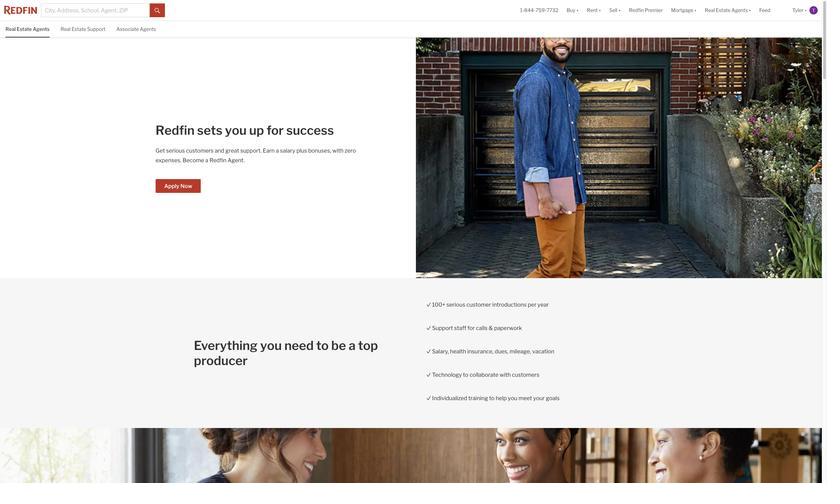 Task type: locate. For each thing, give the bounding box(es) containing it.
1 horizontal spatial support
[[432, 325, 453, 332]]

now
[[180, 183, 192, 190]]

2 horizontal spatial redfin
[[629, 7, 644, 13]]

zero
[[345, 148, 356, 154]]

everything
[[194, 339, 258, 354]]

3 ✓ from the top
[[426, 349, 431, 355]]

1 horizontal spatial serious
[[447, 302, 465, 309]]

redfin up the get
[[156, 123, 195, 138]]

rent ▾
[[587, 7, 601, 13]]

to left be at the bottom of page
[[316, 339, 329, 354]]

0 horizontal spatial real
[[6, 26, 16, 32]]

0 vertical spatial customers
[[186, 148, 214, 154]]

2 horizontal spatial estate
[[716, 7, 731, 13]]

1 horizontal spatial real
[[61, 26, 71, 32]]

estate inside dropdown button
[[716, 7, 731, 13]]

✓ for ✓ individualized training to help you meet your goals
[[426, 396, 431, 402]]

buy
[[567, 7, 575, 13]]

✓ for ✓ support staff for calls & paperwork
[[426, 325, 431, 332]]

1 horizontal spatial customers
[[512, 372, 539, 379]]

to inside everything you need to be a top producer
[[316, 339, 329, 354]]

apply now
[[164, 183, 192, 190]]

redfin down 'and'
[[210, 157, 226, 164]]

▾ right sell
[[619, 7, 621, 13]]

bonuses,
[[308, 148, 331, 154]]

0 horizontal spatial with
[[332, 148, 344, 154]]

redfin left premier
[[629, 7, 644, 13]]

3 ▾ from the left
[[619, 7, 621, 13]]

2 ✓ from the top
[[426, 325, 431, 332]]

✓ support staff for calls & paperwork
[[426, 325, 522, 332]]

a right be at the bottom of page
[[349, 339, 356, 354]]

1 horizontal spatial for
[[468, 325, 475, 332]]

1 vertical spatial you
[[260, 339, 282, 354]]

1 vertical spatial serious
[[447, 302, 465, 309]]

individualized
[[432, 396, 467, 402]]

1 vertical spatial with
[[500, 372, 511, 379]]

2 horizontal spatial agents
[[732, 7, 748, 13]]

0 vertical spatial for
[[267, 123, 284, 138]]

rent ▾ button
[[587, 0, 601, 21]]

to left collaborate
[[463, 372, 468, 379]]

producer
[[194, 354, 248, 369]]

great
[[226, 148, 239, 154]]

✓ 100+ serious customer introductions per year
[[426, 302, 549, 309]]

for left calls
[[468, 325, 475, 332]]

year
[[538, 302, 549, 309]]

&
[[489, 325, 493, 332]]

2 horizontal spatial a
[[349, 339, 356, 354]]

▾
[[576, 7, 579, 13], [599, 7, 601, 13], [619, 7, 621, 13], [694, 7, 697, 13], [749, 7, 751, 13], [805, 7, 807, 13]]

1 horizontal spatial to
[[463, 372, 468, 379]]

5 ▾ from the left
[[749, 7, 751, 13]]

be
[[331, 339, 346, 354]]

paperwork
[[494, 325, 522, 332]]

1 vertical spatial support
[[432, 325, 453, 332]]

user photo image
[[810, 6, 818, 14]]

✓ left 100+ in the bottom of the page
[[426, 302, 431, 309]]

✓ individualized training to help you meet your goals
[[426, 396, 560, 402]]

with left zero
[[332, 148, 344, 154]]

serious
[[166, 148, 185, 154], [447, 302, 465, 309]]

top
[[358, 339, 378, 354]]

0 vertical spatial with
[[332, 148, 344, 154]]

you
[[225, 123, 247, 138], [260, 339, 282, 354], [508, 396, 517, 402]]

a right become
[[205, 157, 208, 164]]

customers up become
[[186, 148, 214, 154]]

▾ for rent ▾
[[599, 7, 601, 13]]

estate for real estate agents ▾
[[716, 7, 731, 13]]

support down city, address, school, agent, zip search field
[[87, 26, 105, 32]]

0 horizontal spatial customers
[[186, 148, 214, 154]]

2 ▾ from the left
[[599, 7, 601, 13]]

0 horizontal spatial serious
[[166, 148, 185, 154]]

estate
[[716, 7, 731, 13], [17, 26, 32, 32], [72, 26, 86, 32]]

✓ left staff
[[426, 325, 431, 332]]

meet
[[519, 396, 532, 402]]

per
[[528, 302, 536, 309]]

real
[[705, 7, 715, 13], [6, 26, 16, 32], [61, 26, 71, 32]]

serious up expenses.
[[166, 148, 185, 154]]

to
[[316, 339, 329, 354], [463, 372, 468, 379], [489, 396, 495, 402]]

0 horizontal spatial agents
[[33, 26, 50, 32]]

▾ for buy ▾
[[576, 7, 579, 13]]

with right collaborate
[[500, 372, 511, 379]]

2 horizontal spatial you
[[508, 396, 517, 402]]

▾ right the rent at the right top
[[599, 7, 601, 13]]

1 horizontal spatial agents
[[140, 26, 156, 32]]

0 vertical spatial a
[[276, 148, 279, 154]]

▾ right tyler
[[805, 7, 807, 13]]

✓ for ✓ 100+ serious customer introductions per year
[[426, 302, 431, 309]]

▾ left feed
[[749, 7, 751, 13]]

1 horizontal spatial redfin
[[210, 157, 226, 164]]

buy ▾
[[567, 7, 579, 13]]

you right help
[[508, 396, 517, 402]]

0 horizontal spatial for
[[267, 123, 284, 138]]

calls
[[476, 325, 488, 332]]

4 ✓ from the top
[[426, 372, 431, 379]]

earn
[[263, 148, 275, 154]]

tyler
[[793, 7, 804, 13]]

✓ left technology
[[426, 372, 431, 379]]

7732
[[547, 7, 558, 13]]

1 vertical spatial a
[[205, 157, 208, 164]]

for right up
[[267, 123, 284, 138]]

customers up meet at the right of page
[[512, 372, 539, 379]]

2 vertical spatial redfin
[[210, 157, 226, 164]]

▾ right "mortgage"
[[694, 7, 697, 13]]

1 horizontal spatial a
[[276, 148, 279, 154]]

2 horizontal spatial to
[[489, 396, 495, 402]]

salary
[[280, 148, 295, 154]]

0 vertical spatial redfin
[[629, 7, 644, 13]]

collaborate
[[470, 372, 499, 379]]

▾ for sell ▾
[[619, 7, 621, 13]]

sets
[[197, 123, 222, 138]]

real for real estate agents
[[6, 26, 16, 32]]

serious right 100+ in the bottom of the page
[[447, 302, 465, 309]]

0 vertical spatial to
[[316, 339, 329, 354]]

4 ▾ from the left
[[694, 7, 697, 13]]

sell
[[609, 7, 618, 13]]

1 vertical spatial for
[[468, 325, 475, 332]]

estate for real estate agents
[[17, 26, 32, 32]]

you left up
[[225, 123, 247, 138]]

5 ✓ from the top
[[426, 396, 431, 402]]

sell ▾ button
[[609, 0, 621, 21]]

1 ▾ from the left
[[576, 7, 579, 13]]

▾ right buy
[[576, 7, 579, 13]]

and
[[215, 148, 224, 154]]

0 horizontal spatial to
[[316, 339, 329, 354]]

expenses.
[[156, 157, 181, 164]]

agents
[[732, 7, 748, 13], [33, 26, 50, 32], [140, 26, 156, 32]]

associate
[[116, 26, 139, 32]]

redfin inside button
[[629, 7, 644, 13]]

real inside dropdown button
[[705, 7, 715, 13]]

tyler ▾
[[793, 7, 807, 13]]

✓ left individualized
[[426, 396, 431, 402]]

1 vertical spatial redfin
[[156, 123, 195, 138]]

6 ▾ from the left
[[805, 7, 807, 13]]

you left need
[[260, 339, 282, 354]]

rent
[[587, 7, 598, 13]]

with
[[332, 148, 344, 154], [500, 372, 511, 379]]

0 horizontal spatial estate
[[17, 26, 32, 32]]

2 vertical spatial to
[[489, 396, 495, 402]]

need
[[284, 339, 314, 354]]

✓ left salary,
[[426, 349, 431, 355]]

rent ▾ button
[[583, 0, 605, 21]]

0 vertical spatial you
[[225, 123, 247, 138]]

a
[[276, 148, 279, 154], [205, 157, 208, 164], [349, 339, 356, 354]]

support
[[87, 26, 105, 32], [432, 325, 453, 332]]

0 horizontal spatial support
[[87, 26, 105, 32]]

redfin sets you up for success
[[156, 123, 334, 138]]

customers inside get serious customers and great support. earn a salary plus bonuses, with zero expenses. become a redfin agent.
[[186, 148, 214, 154]]

buy ▾ button
[[567, 0, 579, 21]]

associate agents
[[116, 26, 156, 32]]

759-
[[536, 7, 547, 13]]

2 horizontal spatial real
[[705, 7, 715, 13]]

redfin inside get serious customers and great support. earn a salary plus bonuses, with zero expenses. become a redfin agent.
[[210, 157, 226, 164]]

✓
[[426, 302, 431, 309], [426, 325, 431, 332], [426, 349, 431, 355], [426, 372, 431, 379], [426, 396, 431, 402]]

sell ▾ button
[[605, 0, 625, 21]]

real estate agents ▾
[[705, 7, 751, 13]]

a right earn
[[276, 148, 279, 154]]

0 vertical spatial support
[[87, 26, 105, 32]]

technology
[[432, 372, 462, 379]]

1 ✓ from the top
[[426, 302, 431, 309]]

▾ for mortgage ▾
[[694, 7, 697, 13]]

0 horizontal spatial redfin
[[156, 123, 195, 138]]

redfin
[[629, 7, 644, 13], [156, 123, 195, 138], [210, 157, 226, 164]]

1 horizontal spatial estate
[[72, 26, 86, 32]]

844-
[[524, 7, 536, 13]]

agents for real estate agents
[[33, 26, 50, 32]]

0 horizontal spatial you
[[225, 123, 247, 138]]

real estate agents ▾ link
[[705, 0, 751, 21]]

customers
[[186, 148, 214, 154], [512, 372, 539, 379]]

agents inside dropdown button
[[732, 7, 748, 13]]

support left staff
[[432, 325, 453, 332]]

to left help
[[489, 396, 495, 402]]

0 vertical spatial serious
[[166, 148, 185, 154]]

1 horizontal spatial you
[[260, 339, 282, 354]]

2 vertical spatial a
[[349, 339, 356, 354]]



Task type: describe. For each thing, give the bounding box(es) containing it.
real for real estate support
[[61, 26, 71, 32]]

agent walking down the street and smiling image
[[416, 38, 822, 279]]

2 vertical spatial you
[[508, 396, 517, 402]]

estate for real estate support
[[72, 26, 86, 32]]

✓ technology to collaborate with customers
[[426, 372, 539, 379]]

mortgage
[[671, 7, 693, 13]]

get serious customers and great support. earn a salary plus bonuses, with zero expenses. become a redfin agent.
[[156, 148, 356, 164]]

mileage,
[[510, 349, 531, 355]]

real estate agents link
[[6, 21, 50, 37]]

real estate agents ▾ button
[[701, 0, 755, 21]]

1-844-759-7732
[[520, 7, 558, 13]]

health
[[450, 349, 466, 355]]

help
[[496, 396, 507, 402]]

0 horizontal spatial a
[[205, 157, 208, 164]]

feed
[[759, 7, 770, 13]]

salary,
[[432, 349, 449, 355]]

plus
[[296, 148, 307, 154]]

you inside everything you need to be a top producer
[[260, 339, 282, 354]]

redfin for redfin sets you up for success
[[156, 123, 195, 138]]

dues,
[[495, 349, 508, 355]]

mortgage ▾ button
[[667, 0, 701, 21]]

everything you need to be a top producer
[[194, 339, 378, 369]]

to for need
[[316, 339, 329, 354]]

✓ for ✓ salary, health insurance, dues, mileage, vacation
[[426, 349, 431, 355]]

get
[[156, 148, 165, 154]]

redfin for redfin premier
[[629, 7, 644, 13]]

insurance,
[[467, 349, 494, 355]]

up
[[249, 123, 264, 138]]

mortgage ▾ button
[[671, 0, 697, 21]]

✓ for ✓ technology to collaborate with customers
[[426, 372, 431, 379]]

sell ▾
[[609, 7, 621, 13]]

▾ for tyler ▾
[[805, 7, 807, 13]]

staff
[[454, 325, 466, 332]]

a inside everything you need to be a top producer
[[349, 339, 356, 354]]

apply
[[164, 183, 179, 190]]

training
[[468, 396, 488, 402]]

agent.
[[228, 157, 245, 164]]

introductions
[[492, 302, 527, 309]]

1-
[[520, 7, 524, 13]]

premier
[[645, 7, 663, 13]]

✓ salary, health insurance, dues, mileage, vacation
[[426, 349, 554, 355]]

serious inside get serious customers and great support. earn a salary plus bonuses, with zero expenses. become a redfin agent.
[[166, 148, 185, 154]]

real estate support
[[61, 26, 105, 32]]

customer
[[467, 302, 491, 309]]

real for real estate agents ▾
[[705, 7, 715, 13]]

with inside get serious customers and great support. earn a salary plus bonuses, with zero expenses. become a redfin agent.
[[332, 148, 344, 154]]

become
[[183, 157, 204, 164]]

City, Address, School, Agent, ZIP search field
[[41, 3, 150, 17]]

apply now button
[[156, 179, 201, 193]]

buy ▾ button
[[563, 0, 583, 21]]

redfin premier button
[[625, 0, 667, 21]]

agents for real estate agents ▾
[[732, 7, 748, 13]]

submit search image
[[155, 8, 160, 13]]

vacation
[[532, 349, 554, 355]]

goals
[[546, 396, 560, 402]]

100+
[[432, 302, 445, 309]]

feed button
[[755, 0, 788, 21]]

support inside real estate support link
[[87, 26, 105, 32]]

redfin premier
[[629, 7, 663, 13]]

your
[[533, 396, 545, 402]]

1 horizontal spatial with
[[500, 372, 511, 379]]

to for training
[[489, 396, 495, 402]]

real estate agents
[[6, 26, 50, 32]]

associate agents link
[[116, 21, 156, 37]]

1 vertical spatial to
[[463, 372, 468, 379]]

success
[[286, 123, 334, 138]]

support.
[[240, 148, 262, 154]]

real estate support link
[[61, 21, 105, 37]]

mortgage ▾
[[671, 7, 697, 13]]

1-844-759-7732 link
[[520, 7, 558, 13]]

1 vertical spatial customers
[[512, 372, 539, 379]]



Task type: vqa. For each thing, say whether or not it's contained in the screenshot.
ft.
no



